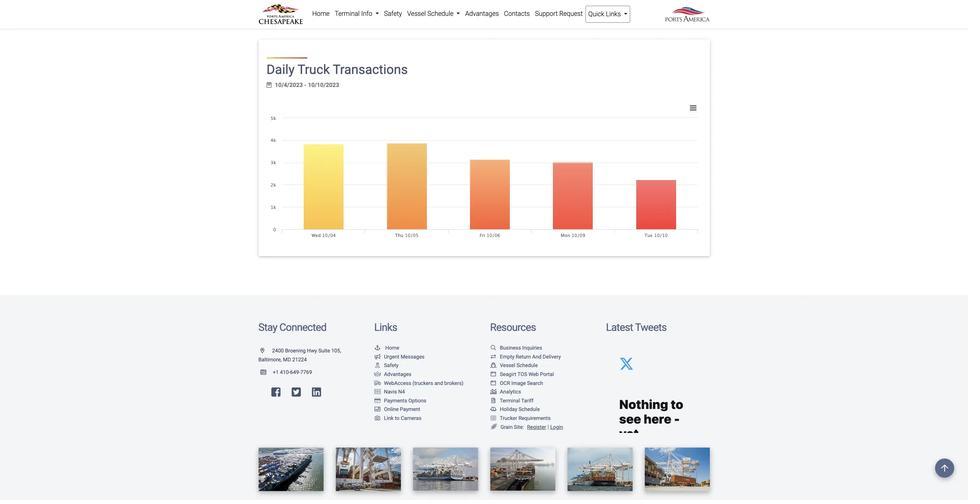 Task type: describe. For each thing, give the bounding box(es) containing it.
browser image
[[491, 381, 497, 386]]

resources
[[491, 322, 536, 334]]

terminal for terminal info
[[335, 10, 360, 17]]

hwy
[[307, 348, 317, 354]]

link to cameras link
[[375, 415, 422, 422]]

online payment link
[[375, 407, 421, 413]]

2400 broening hwy suite 105, baltimore, md 21224
[[259, 348, 341, 363]]

anchor image
[[375, 346, 381, 351]]

0 horizontal spatial home
[[313, 10, 330, 17]]

tweets
[[636, 322, 667, 334]]

return
[[516, 354, 531, 360]]

search
[[528, 380, 544, 386]]

bells image
[[491, 408, 497, 413]]

tariff
[[522, 398, 534, 404]]

1 vertical spatial advantages
[[384, 372, 412, 378]]

(truckers
[[413, 380, 434, 386]]

urgent messages
[[384, 354, 425, 360]]

stay connected
[[259, 322, 327, 334]]

ocr image search
[[500, 380, 544, 386]]

online payment
[[384, 407, 421, 413]]

truck container image
[[375, 381, 381, 386]]

410-
[[280, 370, 290, 376]]

online
[[384, 407, 399, 413]]

info
[[362, 10, 373, 17]]

calendar week image
[[267, 82, 272, 88]]

-
[[305, 82, 307, 89]]

seagirt tos web portal link
[[491, 372, 554, 378]]

request
[[560, 10, 583, 17]]

browser image
[[491, 372, 497, 378]]

navis
[[384, 389, 397, 395]]

facebook square image
[[272, 387, 281, 398]]

web
[[529, 372, 539, 378]]

connected
[[280, 322, 327, 334]]

urgent messages link
[[375, 354, 425, 360]]

1 vertical spatial vessel schedule
[[500, 363, 538, 369]]

go to top image
[[936, 459, 955, 478]]

2400 broening hwy suite 105, baltimore, md 21224 link
[[259, 348, 341, 363]]

terminal for terminal tariff
[[500, 398, 521, 404]]

21224
[[293, 357, 307, 363]]

holiday
[[500, 407, 518, 413]]

contacts link
[[502, 6, 533, 22]]

649-
[[290, 370, 301, 376]]

stay
[[259, 322, 277, 334]]

analytics image
[[491, 390, 497, 395]]

site:
[[514, 424, 525, 430]]

quick links link
[[586, 6, 631, 23]]

trucker requirements
[[500, 415, 551, 422]]

0 horizontal spatial links
[[375, 322, 398, 334]]

webaccess (truckers and brokers)
[[384, 380, 464, 386]]

1 vertical spatial vessel schedule link
[[491, 363, 538, 369]]

home link for urgent messages link
[[375, 345, 400, 351]]

grain
[[501, 424, 513, 430]]

ocr image search link
[[491, 380, 544, 386]]

register
[[528, 424, 547, 430]]

seagirt tos web portal
[[500, 372, 554, 378]]

10/4/2023
[[275, 82, 303, 89]]

business
[[500, 345, 521, 351]]

image
[[512, 380, 526, 386]]

webaccess
[[384, 380, 412, 386]]

requirements
[[519, 415, 551, 422]]

file invoice image
[[491, 399, 497, 404]]

suite
[[319, 348, 330, 354]]

latest tweets
[[607, 322, 667, 334]]

holiday schedule link
[[491, 407, 540, 413]]

contacts
[[505, 10, 530, 17]]

register link
[[526, 424, 547, 430]]

analytics
[[500, 389, 522, 395]]

payment
[[400, 407, 421, 413]]

seagirt
[[500, 372, 517, 378]]

search image
[[491, 346, 497, 351]]

schedule for ship image
[[517, 363, 538, 369]]

portal
[[541, 372, 554, 378]]

trucker
[[500, 415, 518, 422]]

analytics link
[[491, 389, 522, 395]]

list alt image
[[491, 416, 497, 422]]

2400
[[272, 348, 284, 354]]

broening
[[285, 348, 306, 354]]

md
[[283, 357, 291, 363]]



Task type: vqa. For each thing, say whether or not it's contained in the screenshot.
Broening
yes



Task type: locate. For each thing, give the bounding box(es) containing it.
+1
[[273, 370, 279, 376]]

safety inside safety link
[[384, 10, 402, 17]]

delivery
[[543, 354, 561, 360]]

0 vertical spatial vessel schedule
[[408, 10, 456, 17]]

schedule for "bells" image
[[519, 407, 540, 413]]

linkedin image
[[312, 387, 321, 398]]

1 horizontal spatial vessel schedule
[[500, 363, 538, 369]]

+1 410-649-7769
[[273, 370, 312, 376]]

and
[[435, 380, 443, 386]]

terminal tariff
[[500, 398, 534, 404]]

wheat image
[[491, 424, 498, 430]]

phone office image
[[261, 370, 273, 376]]

home left terminal info
[[313, 10, 330, 17]]

truck
[[298, 62, 330, 77]]

terminal down analytics
[[500, 398, 521, 404]]

transactions
[[333, 62, 408, 77]]

ocr
[[500, 380, 511, 386]]

0 horizontal spatial vessel schedule
[[408, 10, 456, 17]]

empty return and delivery link
[[491, 354, 561, 360]]

0 vertical spatial home link
[[310, 6, 332, 22]]

terminal info link
[[332, 6, 382, 22]]

user hard hat image
[[375, 364, 381, 369]]

safety link right info
[[382, 6, 405, 22]]

home up the urgent on the left
[[386, 345, 400, 351]]

0 vertical spatial links
[[606, 10, 621, 18]]

to
[[395, 415, 400, 422]]

terminal info
[[335, 10, 374, 17]]

safety right info
[[384, 10, 402, 17]]

tos
[[518, 372, 528, 378]]

2 safety from the top
[[384, 363, 399, 369]]

0 vertical spatial terminal
[[335, 10, 360, 17]]

navis n4
[[384, 389, 405, 395]]

twitter square image
[[292, 387, 301, 398]]

home link up the urgent on the left
[[375, 345, 400, 351]]

1 vertical spatial safety
[[384, 363, 399, 369]]

daily truck transactions
[[267, 62, 408, 77]]

business inquiries
[[500, 345, 543, 351]]

terminal left info
[[335, 10, 360, 17]]

1 vertical spatial schedule
[[517, 363, 538, 369]]

options
[[409, 398, 427, 404]]

0 vertical spatial home
[[313, 10, 330, 17]]

safety
[[384, 10, 402, 17], [384, 363, 399, 369]]

navis n4 link
[[375, 389, 405, 395]]

0 horizontal spatial vessel
[[408, 10, 426, 17]]

1 vertical spatial home
[[386, 345, 400, 351]]

n4
[[399, 389, 405, 395]]

0 vertical spatial vessel schedule link
[[405, 6, 463, 22]]

vessel schedule link
[[405, 6, 463, 22], [491, 363, 538, 369]]

0 horizontal spatial advantages
[[384, 372, 412, 378]]

advantages left contacts
[[466, 10, 499, 17]]

1 horizontal spatial home
[[386, 345, 400, 351]]

advantages inside advantages link
[[466, 10, 499, 17]]

payments options
[[384, 398, 427, 404]]

grain site: register | login
[[501, 424, 564, 431]]

1 horizontal spatial advantages link
[[463, 6, 502, 22]]

empty return and delivery
[[500, 354, 561, 360]]

credit card image
[[375, 399, 381, 404]]

|
[[548, 424, 549, 431]]

advantages link left contacts
[[463, 6, 502, 22]]

support request link
[[533, 6, 586, 22]]

0 vertical spatial advantages link
[[463, 6, 502, 22]]

0 vertical spatial safety
[[384, 10, 402, 17]]

support request
[[536, 10, 583, 17]]

home link left terminal info
[[310, 6, 332, 22]]

exchange image
[[491, 355, 497, 360]]

home link
[[310, 6, 332, 22], [375, 345, 400, 351]]

1 horizontal spatial links
[[606, 10, 621, 18]]

0 horizontal spatial vessel schedule link
[[405, 6, 463, 22]]

1 horizontal spatial advantages
[[466, 10, 499, 17]]

payments options link
[[375, 398, 427, 404]]

1 vertical spatial advantages link
[[375, 372, 412, 378]]

1 horizontal spatial vessel
[[500, 363, 516, 369]]

terminal inside terminal info link
[[335, 10, 360, 17]]

home link for terminal info link
[[310, 6, 332, 22]]

support
[[536, 10, 558, 17]]

link
[[384, 415, 394, 422]]

ship image
[[491, 364, 497, 369]]

links up anchor icon
[[375, 322, 398, 334]]

business inquiries link
[[491, 345, 543, 351]]

and
[[533, 354, 542, 360]]

map marker alt image
[[261, 349, 271, 354]]

0 vertical spatial advantages
[[466, 10, 499, 17]]

holiday schedule
[[500, 407, 540, 413]]

brokers)
[[445, 380, 464, 386]]

links right quick
[[606, 10, 621, 18]]

webaccess (truckers and brokers) link
[[375, 380, 464, 386]]

link to cameras
[[384, 415, 422, 422]]

baltimore,
[[259, 357, 282, 363]]

links
[[606, 10, 621, 18], [375, 322, 398, 334]]

quick
[[589, 10, 605, 18]]

+1 410-649-7769 link
[[259, 370, 312, 376]]

payments
[[384, 398, 407, 404]]

safety link for urgent messages link
[[375, 363, 399, 369]]

0 horizontal spatial advantages link
[[375, 372, 412, 378]]

login link
[[551, 424, 564, 430]]

safety down the urgent on the left
[[384, 363, 399, 369]]

1 horizontal spatial vessel schedule link
[[491, 363, 538, 369]]

1 horizontal spatial home link
[[375, 345, 400, 351]]

camera image
[[375, 416, 381, 422]]

urgent
[[384, 354, 400, 360]]

terminal
[[335, 10, 360, 17], [500, 398, 521, 404]]

inquiries
[[523, 345, 543, 351]]

0 horizontal spatial terminal
[[335, 10, 360, 17]]

1 vertical spatial safety link
[[375, 363, 399, 369]]

advantages up webaccess at the bottom left of the page
[[384, 372, 412, 378]]

advantages link
[[463, 6, 502, 22], [375, 372, 412, 378]]

105,
[[332, 348, 341, 354]]

trucker requirements link
[[491, 415, 551, 422]]

latest
[[607, 322, 634, 334]]

safety link down the urgent on the left
[[375, 363, 399, 369]]

daily
[[267, 62, 295, 77]]

safety link for terminal info link
[[382, 6, 405, 22]]

home
[[313, 10, 330, 17], [386, 345, 400, 351]]

1 horizontal spatial terminal
[[500, 398, 521, 404]]

credit card front image
[[375, 408, 381, 413]]

2 vertical spatial schedule
[[519, 407, 540, 413]]

container storage image
[[375, 390, 381, 395]]

10/10/2023
[[308, 82, 340, 89]]

0 horizontal spatial home link
[[310, 6, 332, 22]]

0 vertical spatial safety link
[[382, 6, 405, 22]]

10/4/2023 - 10/10/2023
[[275, 82, 340, 89]]

login
[[551, 424, 564, 430]]

1 vertical spatial home link
[[375, 345, 400, 351]]

1 vertical spatial vessel
[[500, 363, 516, 369]]

0 vertical spatial vessel
[[408, 10, 426, 17]]

advantages
[[466, 10, 499, 17], [384, 372, 412, 378]]

1 vertical spatial links
[[375, 322, 398, 334]]

bullhorn image
[[375, 355, 381, 360]]

hand receiving image
[[375, 372, 381, 378]]

quick links
[[589, 10, 623, 18]]

1 vertical spatial terminal
[[500, 398, 521, 404]]

messages
[[401, 354, 425, 360]]

vessel schedule
[[408, 10, 456, 17], [500, 363, 538, 369]]

cameras
[[401, 415, 422, 422]]

empty
[[500, 354, 515, 360]]

advantages link up webaccess at the bottom left of the page
[[375, 372, 412, 378]]

terminal tariff link
[[491, 398, 534, 404]]

1 safety from the top
[[384, 10, 402, 17]]

0 vertical spatial schedule
[[428, 10, 454, 17]]



